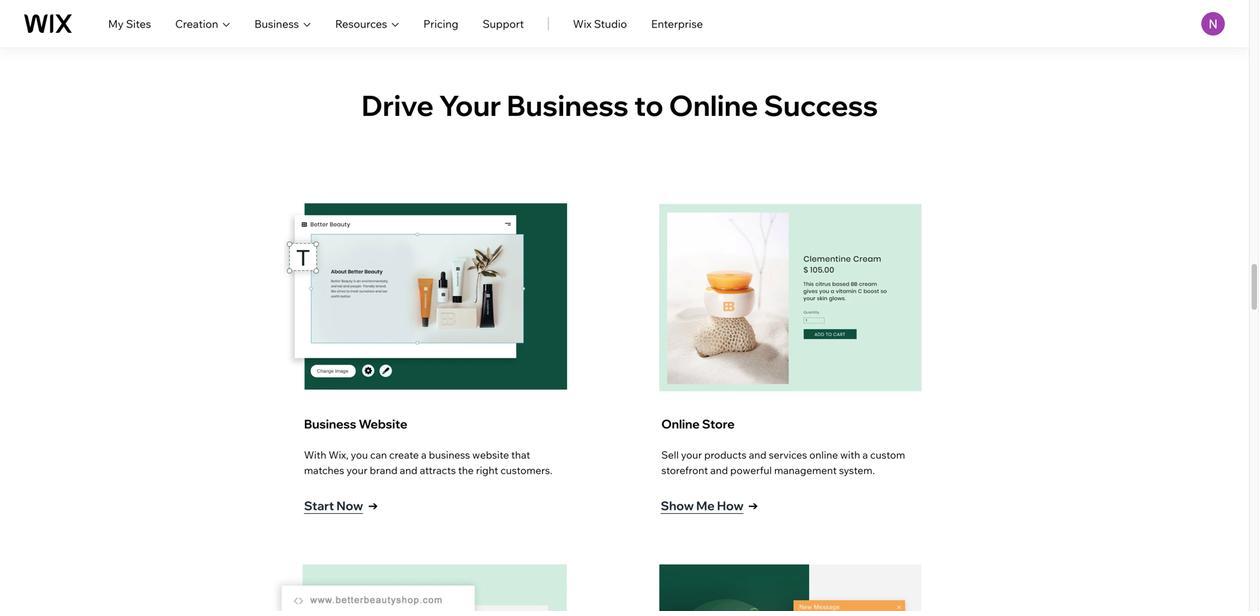 Task type: describe. For each thing, give the bounding box(es) containing it.
store
[[702, 417, 735, 432]]

support link
[[483, 16, 524, 32]]

create
[[389, 449, 419, 462]]

right
[[476, 464, 499, 477]]

start
[[304, 499, 334, 514]]

with
[[304, 449, 327, 462]]

to
[[635, 87, 664, 123]]

sell your products and services online with a custom storefront and powerful management system.
[[662, 449, 906, 477]]

drive your business to online success
[[362, 87, 884, 123]]

2 horizontal spatial and
[[749, 449, 767, 462]]

your
[[440, 87, 502, 123]]

you
[[351, 449, 368, 462]]

brand
[[370, 464, 398, 477]]

services
[[769, 449, 808, 462]]

enterprise
[[652, 17, 703, 31]]

your inside 'sell your products and services online with a custom storefront and powerful management system.'
[[681, 449, 702, 462]]

artboגard 1@0.5x.jpg image
[[660, 565, 922, 612]]

business website
[[304, 417, 408, 432]]

that
[[512, 449, 531, 462]]

with
[[841, 449, 861, 462]]

artboard 1@0.5x.jpg image
[[271, 563, 573, 612]]

how
[[717, 499, 744, 514]]

my
[[108, 17, 124, 31]]

business for business
[[255, 17, 299, 31]]

pricing
[[424, 17, 459, 31]]

attracts
[[420, 464, 456, 477]]

now
[[337, 499, 363, 514]]

sites
[[126, 17, 151, 31]]

me
[[697, 499, 715, 514]]

show
[[661, 499, 694, 514]]

my sites
[[108, 17, 151, 31]]

your inside the with wix, you can create a business website that matches your brand and attracts the right customers.
[[347, 464, 368, 477]]

matches
[[304, 464, 344, 477]]

1 horizontal spatial and
[[711, 464, 729, 477]]

powerful
[[731, 464, 772, 477]]

customers.
[[501, 464, 553, 477]]

creation
[[175, 17, 218, 31]]

business for business website
[[304, 417, 357, 432]]

system.
[[840, 464, 875, 477]]



Task type: locate. For each thing, give the bounding box(es) containing it.
resources button
[[335, 16, 400, 32]]

artboard 1@0.5x copy.jpg image
[[660, 204, 922, 392]]

0 vertical spatial your
[[681, 449, 702, 462]]

can
[[370, 449, 387, 462]]

a right create
[[421, 449, 427, 462]]

1 horizontal spatial business
[[304, 417, 357, 432]]

your
[[681, 449, 702, 462], [347, 464, 368, 477]]

your down the you
[[347, 464, 368, 477]]

artboard 5@0.5x.jpg image
[[284, 203, 575, 391]]

a
[[421, 449, 427, 462], [863, 449, 869, 462]]

online store
[[662, 417, 735, 432]]

start now link
[[304, 497, 379, 516]]

website
[[473, 449, 509, 462]]

business
[[255, 17, 299, 31], [507, 87, 629, 123], [304, 417, 357, 432]]

drive
[[362, 87, 434, 123]]

wix studio link
[[573, 16, 627, 32]]

a right the with
[[863, 449, 869, 462]]

online up sell
[[662, 417, 700, 432]]

start now
[[304, 499, 363, 514]]

1 vertical spatial business
[[507, 87, 629, 123]]

online
[[669, 87, 759, 123], [662, 417, 700, 432]]

0 horizontal spatial business
[[255, 17, 299, 31]]

studio
[[594, 17, 627, 31]]

0 vertical spatial business
[[255, 17, 299, 31]]

storefront
[[662, 464, 709, 477]]

management
[[775, 464, 837, 477]]

business inside dropdown button
[[255, 17, 299, 31]]

1 vertical spatial online
[[662, 417, 700, 432]]

and up powerful
[[749, 449, 767, 462]]

online right to
[[669, 87, 759, 123]]

1 vertical spatial your
[[347, 464, 368, 477]]

enterprise link
[[652, 16, 703, 32]]

2 horizontal spatial business
[[507, 87, 629, 123]]

your up storefront
[[681, 449, 702, 462]]

a inside the with wix, you can create a business website that matches your brand and attracts the right customers.
[[421, 449, 427, 462]]

wix
[[573, 17, 592, 31]]

show me how
[[661, 499, 744, 514]]

and
[[749, 449, 767, 462], [400, 464, 418, 477], [711, 464, 729, 477]]

0 horizontal spatial and
[[400, 464, 418, 477]]

success
[[764, 87, 879, 123]]

profile image image
[[1202, 12, 1226, 36]]

business
[[429, 449, 470, 462]]

the
[[458, 464, 474, 477]]

pricing link
[[424, 16, 459, 32]]

0 vertical spatial online
[[669, 87, 759, 123]]

website
[[359, 417, 408, 432]]

0 horizontal spatial your
[[347, 464, 368, 477]]

1 horizontal spatial your
[[681, 449, 702, 462]]

with wix, you can create a business website that matches your brand and attracts the right customers.
[[304, 449, 553, 477]]

and down products
[[711, 464, 729, 477]]

1 a from the left
[[421, 449, 427, 462]]

show me how link
[[661, 497, 760, 516]]

1 horizontal spatial a
[[863, 449, 869, 462]]

sell
[[662, 449, 679, 462]]

online
[[810, 449, 839, 462]]

and inside the with wix, you can create a business website that matches your brand and attracts the right customers.
[[400, 464, 418, 477]]

2 vertical spatial business
[[304, 417, 357, 432]]

0 horizontal spatial a
[[421, 449, 427, 462]]

creation button
[[175, 16, 230, 32]]

wix,
[[329, 449, 349, 462]]

and down create
[[400, 464, 418, 477]]

business button
[[255, 16, 311, 32]]

resources
[[335, 17, 387, 31]]

custom
[[871, 449, 906, 462]]

products
[[705, 449, 747, 462]]

support
[[483, 17, 524, 31]]

a inside 'sell your products and services online with a custom storefront and powerful management system.'
[[863, 449, 869, 462]]

my sites link
[[108, 16, 151, 32]]

wix studio
[[573, 17, 627, 31]]

2 a from the left
[[863, 449, 869, 462]]



Task type: vqa. For each thing, say whether or not it's contained in the screenshot.
Wix
yes



